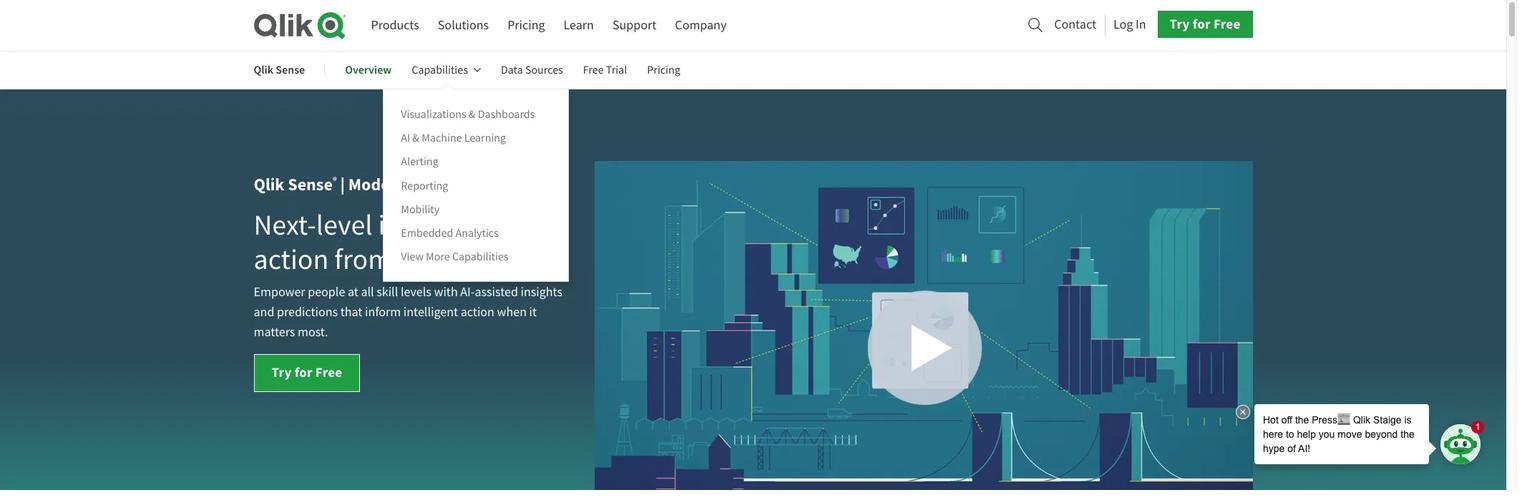 Task type: vqa. For each thing, say whether or not it's contained in the screenshot.
"onboarding" on the left bottom of the page
no



Task type: describe. For each thing, give the bounding box(es) containing it.
matters
[[254, 324, 295, 341]]

ai & machine learning link
[[401, 130, 506, 146]]

watch video: qlik sense image
[[594, 161, 1253, 490]]

free trial link
[[583, 53, 627, 87]]

®
[[333, 175, 337, 187]]

0 horizontal spatial for
[[295, 364, 313, 382]]

qlik for qlik sense
[[254, 62, 274, 77]]

sources
[[525, 63, 563, 77]]

company
[[675, 17, 727, 34]]

level
[[316, 207, 372, 243]]

0 vertical spatial capabilities
[[412, 63, 468, 77]]

0 vertical spatial pricing link
[[508, 12, 545, 39]]

0 horizontal spatial action
[[254, 241, 329, 278]]

predictions
[[277, 304, 338, 321]]

support link
[[613, 12, 657, 39]]

overview link
[[345, 53, 392, 87]]

1 vertical spatial try
[[272, 364, 292, 382]]

view
[[401, 250, 424, 264]]

most.
[[298, 324, 328, 341]]

ai
[[401, 131, 410, 145]]

in
[[1136, 16, 1146, 33]]

analytics inside the capabilities menu
[[456, 226, 499, 240]]

|
[[340, 173, 345, 196]]

& for ai
[[412, 131, 419, 145]]

alerting link
[[401, 154, 438, 170]]

log in
[[1114, 16, 1146, 33]]

free inside qlik main element
[[1214, 15, 1241, 33]]

cloud
[[410, 173, 454, 196]]

1 vertical spatial and
[[254, 304, 274, 321]]

it
[[529, 304, 537, 321]]

0 vertical spatial analytics
[[457, 173, 527, 196]]

levels
[[401, 284, 431, 301]]

0 vertical spatial and
[[465, 207, 511, 243]]

pricing for top the pricing link
[[508, 17, 545, 34]]

sense for qlik sense
[[276, 62, 305, 77]]

1 horizontal spatial action
[[461, 304, 494, 321]]

reporting link
[[401, 178, 448, 194]]

people
[[308, 284, 345, 301]]

when
[[497, 304, 527, 321]]

that
[[340, 304, 362, 321]]

intelligent
[[404, 304, 458, 321]]

support
[[613, 17, 657, 34]]

your
[[397, 241, 452, 278]]

contact
[[1054, 16, 1096, 33]]

log in link
[[1114, 13, 1146, 36]]

data sources link
[[501, 53, 563, 87]]

capabilities inside menu
[[452, 250, 509, 264]]

contact link
[[1054, 13, 1096, 36]]

ai-
[[460, 284, 475, 301]]

learn
[[564, 17, 594, 34]]

qlik sense ® | modern cloud analytics
[[254, 173, 527, 196]]

with
[[434, 284, 458, 301]]

trial
[[606, 63, 627, 77]]

qlik sense
[[254, 62, 305, 77]]

qlik for qlik sense ® | modern cloud analytics
[[254, 173, 285, 196]]

capabilities link
[[412, 53, 481, 87]]



Task type: locate. For each thing, give the bounding box(es) containing it.
from
[[334, 241, 392, 278]]

try for free link right the in
[[1158, 11, 1253, 38]]

modern
[[348, 173, 406, 196]]

machine
[[422, 131, 462, 145]]

menu bar containing qlik sense
[[254, 53, 701, 282]]

analytics down the learning
[[457, 173, 527, 196]]

menu bar containing products
[[371, 12, 727, 39]]

1 horizontal spatial pricing
[[647, 63, 681, 77]]

try for free
[[1170, 15, 1241, 33], [272, 364, 342, 382]]

all
[[361, 284, 374, 301]]

1 horizontal spatial try
[[1170, 15, 1190, 33]]

0 vertical spatial try for free
[[1170, 15, 1241, 33]]

1 horizontal spatial try for free link
[[1158, 11, 1253, 38]]

data
[[457, 241, 511, 278]]

and
[[465, 207, 511, 243], [254, 304, 274, 321]]

0 vertical spatial free
[[1214, 15, 1241, 33]]

capabilities up visualizations
[[412, 63, 468, 77]]

1 vertical spatial menu bar
[[254, 53, 701, 282]]

1 vertical spatial try for free link
[[254, 354, 360, 392]]

1 vertical spatial capabilities
[[452, 250, 509, 264]]

free
[[1214, 15, 1241, 33], [583, 63, 604, 77], [315, 364, 342, 382]]

capabilities up ai-
[[452, 250, 509, 264]]

mobility link
[[401, 201, 440, 217]]

1 vertical spatial pricing
[[647, 63, 681, 77]]

assisted
[[475, 284, 518, 301]]

solutions link
[[438, 12, 489, 39]]

learning
[[464, 131, 506, 145]]

1 horizontal spatial for
[[1193, 15, 1211, 33]]

try down matters
[[272, 364, 292, 382]]

visualizations & dashboards link
[[401, 107, 535, 123]]

pricing link up data sources link
[[508, 12, 545, 39]]

at
[[348, 284, 358, 301]]

log
[[1114, 16, 1133, 33]]

1 vertical spatial pricing link
[[647, 53, 681, 87]]

try right the in
[[1170, 15, 1190, 33]]

1 vertical spatial &
[[412, 131, 419, 145]]

empower
[[254, 284, 305, 301]]

pricing link
[[508, 12, 545, 39], [647, 53, 681, 87]]

action down ai-
[[461, 304, 494, 321]]

learn link
[[564, 12, 594, 39]]

visualizations
[[401, 107, 466, 122]]

sense left |
[[288, 173, 333, 196]]

pricing inside qlik main element
[[508, 17, 545, 34]]

solutions
[[438, 17, 489, 34]]

ai & machine learning
[[401, 131, 506, 145]]

sense
[[276, 62, 305, 77], [288, 173, 333, 196]]

insights
[[521, 284, 563, 301]]

insight
[[378, 207, 460, 243]]

0 vertical spatial pricing
[[508, 17, 545, 34]]

& right "ai"
[[412, 131, 419, 145]]

pricing for the right the pricing link
[[647, 63, 681, 77]]

try for free right the in
[[1170, 15, 1241, 33]]

dashboards
[[478, 107, 535, 122]]

0 vertical spatial for
[[1193, 15, 1211, 33]]

alerting
[[401, 155, 438, 169]]

next-
[[254, 207, 316, 243]]

2 vertical spatial free
[[315, 364, 342, 382]]

0 vertical spatial menu bar
[[371, 12, 727, 39]]

0 vertical spatial try for free link
[[1158, 11, 1253, 38]]

0 horizontal spatial try for free link
[[254, 354, 360, 392]]

1 horizontal spatial pricing link
[[647, 53, 681, 87]]

sense down the go to the home page. image
[[276, 62, 305, 77]]

qlik inside qlik sense link
[[254, 62, 274, 77]]

for right the in
[[1193, 15, 1211, 33]]

0 vertical spatial try
[[1170, 15, 1190, 33]]

for inside qlik main element
[[1193, 15, 1211, 33]]

overview
[[345, 62, 392, 77]]

0 horizontal spatial and
[[254, 304, 274, 321]]

reporting
[[401, 179, 448, 193]]

try
[[1170, 15, 1190, 33], [272, 364, 292, 382]]

2 qlik from the top
[[254, 173, 285, 196]]

0 vertical spatial sense
[[276, 62, 305, 77]]

menu bar inside qlik main element
[[371, 12, 727, 39]]

1 horizontal spatial and
[[465, 207, 511, 243]]

skill
[[377, 284, 398, 301]]

for
[[1193, 15, 1211, 33], [295, 364, 313, 382]]

company link
[[675, 12, 727, 39]]

next-level insight and action from your data empower people at all skill levels with ai-assisted insights and predictions that inform intelligent action when it matters most.
[[254, 207, 563, 341]]

qlik up the 'next-'
[[254, 173, 285, 196]]

and up view more capabilities link
[[465, 207, 511, 243]]

products link
[[371, 12, 419, 39]]

analytics
[[457, 173, 527, 196], [456, 226, 499, 240]]

1 vertical spatial try for free
[[272, 364, 342, 382]]

1 vertical spatial qlik
[[254, 173, 285, 196]]

1 horizontal spatial free
[[583, 63, 604, 77]]

data
[[501, 63, 523, 77]]

0 horizontal spatial &
[[412, 131, 419, 145]]

view more capabilities link
[[401, 249, 509, 265]]

qlik main element
[[371, 11, 1253, 39]]

free trial
[[583, 63, 627, 77]]

0 horizontal spatial free
[[315, 364, 342, 382]]

for down most.
[[295, 364, 313, 382]]

capabilities menu
[[383, 89, 569, 282]]

pricing right the trial
[[647, 63, 681, 77]]

mobility
[[401, 202, 440, 217]]

action
[[254, 241, 329, 278], [461, 304, 494, 321]]

0 horizontal spatial pricing link
[[508, 12, 545, 39]]

embedded analytics link
[[401, 225, 499, 241]]

more
[[426, 250, 450, 264]]

try for free inside qlik main element
[[1170, 15, 1241, 33]]

try for free link down most.
[[254, 354, 360, 392]]

& up the learning
[[469, 107, 476, 122]]

qlik sense link
[[254, 53, 305, 87]]

pricing link right the trial
[[647, 53, 681, 87]]

pricing up data sources link
[[508, 17, 545, 34]]

1 vertical spatial action
[[461, 304, 494, 321]]

& for visualizations
[[469, 107, 476, 122]]

1 horizontal spatial try for free
[[1170, 15, 1241, 33]]

products
[[371, 17, 419, 34]]

0 horizontal spatial pricing
[[508, 17, 545, 34]]

2 horizontal spatial free
[[1214, 15, 1241, 33]]

visualizations & dashboards
[[401, 107, 535, 122]]

qlik down the go to the home page. image
[[254, 62, 274, 77]]

1 horizontal spatial &
[[469, 107, 476, 122]]

inform
[[365, 304, 401, 321]]

0 horizontal spatial try
[[272, 364, 292, 382]]

pricing
[[508, 17, 545, 34], [647, 63, 681, 77]]

menu bar
[[371, 12, 727, 39], [254, 53, 701, 282]]

try inside qlik main element
[[1170, 15, 1190, 33]]

data sources
[[501, 63, 563, 77]]

1 vertical spatial analytics
[[456, 226, 499, 240]]

capabilities
[[412, 63, 468, 77], [452, 250, 509, 264]]

1 vertical spatial sense
[[288, 173, 333, 196]]

0 vertical spatial qlik
[[254, 62, 274, 77]]

0 vertical spatial action
[[254, 241, 329, 278]]

view more capabilities
[[401, 250, 509, 264]]

1 qlik from the top
[[254, 62, 274, 77]]

go to the home page. image
[[254, 11, 345, 39]]

action up empower on the left of the page
[[254, 241, 329, 278]]

qlik
[[254, 62, 274, 77], [254, 173, 285, 196]]

analytics up data
[[456, 226, 499, 240]]

0 vertical spatial &
[[469, 107, 476, 122]]

1 vertical spatial free
[[583, 63, 604, 77]]

1 vertical spatial for
[[295, 364, 313, 382]]

sense for qlik sense ® | modern cloud analytics
[[288, 173, 333, 196]]

&
[[469, 107, 476, 122], [412, 131, 419, 145]]

embedded
[[401, 226, 453, 240]]

and up matters
[[254, 304, 274, 321]]

try for free down most.
[[272, 364, 342, 382]]

embedded analytics
[[401, 226, 499, 240]]

0 horizontal spatial try for free
[[272, 364, 342, 382]]

try for free link
[[1158, 11, 1253, 38], [254, 354, 360, 392]]



